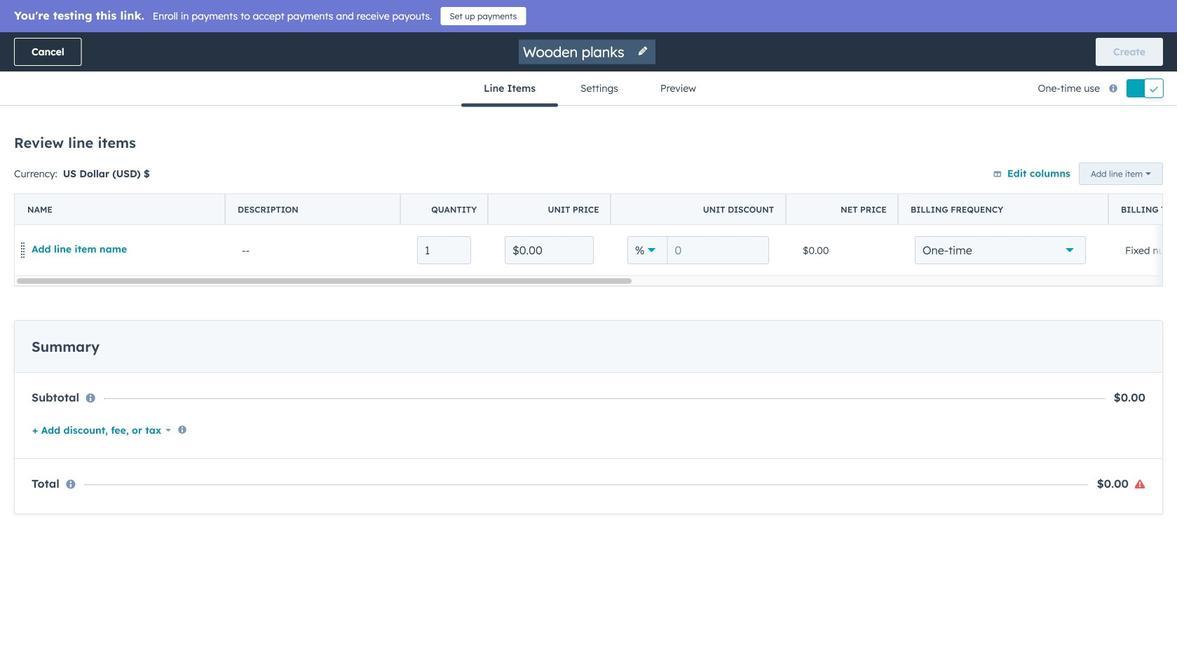Task type: vqa. For each thing, say whether or not it's contained in the screenshot.
Ruby Anderson image
no



Task type: describe. For each thing, give the bounding box(es) containing it.
2 press to sort. image from the left
[[390, 187, 395, 196]]

8 press to sort. element from the left
[[1093, 187, 1098, 198]]

7 press to sort. element from the left
[[1008, 187, 1014, 198]]

Add a payment link name field
[[522, 42, 629, 61]]

6 press to sort. element from the left
[[930, 187, 935, 198]]

0 text field
[[667, 236, 769, 264]]



Task type: locate. For each thing, give the bounding box(es) containing it.
press to sort. element
[[105, 187, 110, 198], [390, 187, 395, 198], [561, 187, 566, 198], [672, 187, 678, 198], [766, 187, 771, 198], [930, 187, 935, 198], [1008, 187, 1014, 198], [1093, 187, 1098, 198]]

1 press to sort. image from the left
[[105, 187, 110, 196]]

column header
[[220, 177, 331, 208], [15, 194, 226, 225], [225, 194, 401, 225], [400, 194, 489, 225], [488, 194, 611, 225], [611, 194, 787, 225], [786, 194, 899, 225], [898, 194, 1109, 225], [1109, 194, 1177, 225]]

navigation
[[461, 72, 716, 107]]

None text field
[[505, 236, 594, 264]]

press to sort. image
[[930, 187, 935, 196]]

4 press to sort. element from the left
[[672, 187, 678, 198]]

6 press to sort. image from the left
[[1008, 187, 1014, 196]]

5 press to sort. element from the left
[[766, 187, 771, 198]]

1 press to sort. element from the left
[[105, 187, 110, 198]]

5 press to sort. image from the left
[[766, 187, 771, 196]]

navigation inside page section element
[[461, 72, 716, 107]]

Search search field
[[34, 134, 314, 162]]

dialog
[[0, 0, 1177, 651]]

3 press to sort. image from the left
[[561, 187, 566, 196]]

press to sort. image
[[105, 187, 110, 196], [390, 187, 395, 196], [561, 187, 566, 196], [672, 187, 678, 196], [766, 187, 771, 196], [1008, 187, 1014, 196], [1093, 187, 1098, 196]]

3 press to sort. element from the left
[[561, 187, 566, 198]]

2 press to sort. element from the left
[[390, 187, 395, 198]]

4 press to sort. image from the left
[[672, 187, 678, 196]]

None text field
[[417, 236, 471, 264]]

pagination navigation
[[476, 276, 603, 295]]

7 press to sort. image from the left
[[1093, 187, 1098, 196]]

page section element
[[0, 32, 1177, 107]]



